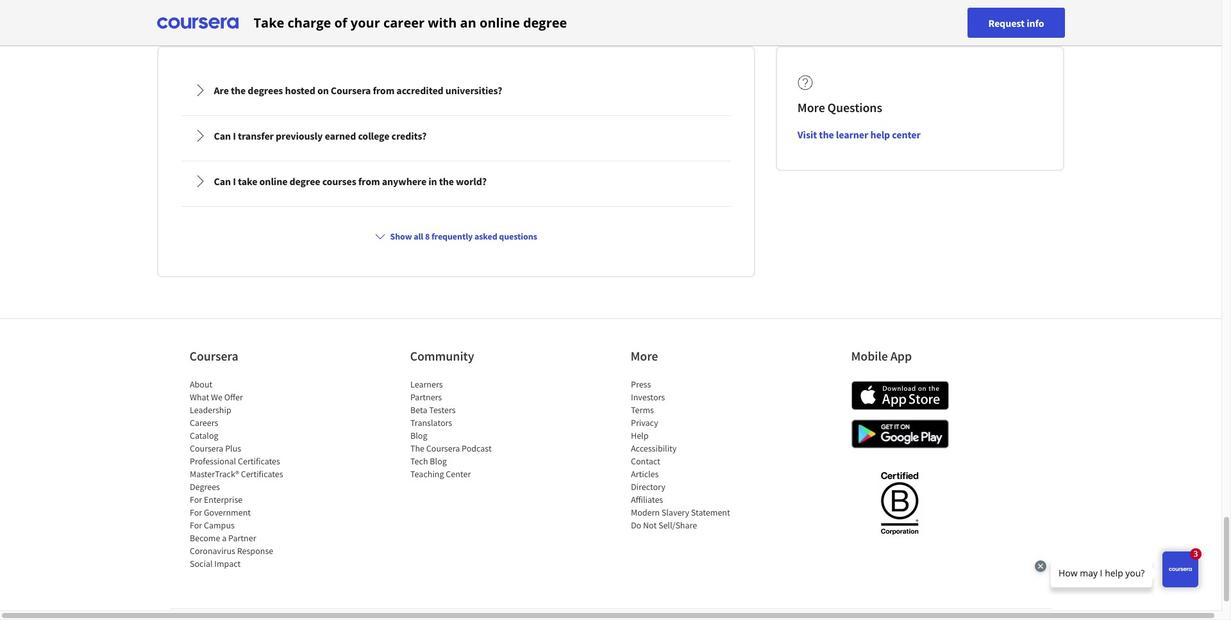 Task type: vqa. For each thing, say whether or not it's contained in the screenshot.
A
yes



Task type: locate. For each thing, give the bounding box(es) containing it.
mastertrack®
[[190, 469, 239, 480]]

help link
[[631, 430, 648, 442]]

coursera right on
[[331, 84, 371, 97]]

2 horizontal spatial the
[[819, 128, 834, 141]]

anywhere
[[382, 175, 427, 188]]

list containing about
[[190, 378, 299, 571]]

i left take
[[233, 175, 236, 188]]

0 vertical spatial i
[[233, 130, 236, 142]]

coronavirus response link
[[190, 546, 273, 557]]

learners link
[[410, 379, 443, 391]]

1 vertical spatial for
[[190, 507, 202, 519]]

1 vertical spatial degree
[[290, 175, 320, 188]]

the right in
[[439, 175, 454, 188]]

i left transfer
[[233, 130, 236, 142]]

0 vertical spatial more
[[798, 99, 825, 115]]

can left transfer
[[214, 130, 231, 142]]

coursera inside the about what we offer leadership careers catalog coursera plus professional certificates mastertrack® certificates degrees for enterprise for government for campus become a partner coronavirus response social impact
[[190, 443, 223, 455]]

3 list from the left
[[631, 378, 740, 532]]

a
[[222, 533, 226, 545]]

logo of certified b corporation image
[[874, 465, 926, 542]]

i inside can i take online degree courses from anywhere in the world? dropdown button
[[233, 175, 236, 188]]

for campus link
[[190, 520, 234, 532]]

coursera plus link
[[190, 443, 241, 455]]

learners partners beta testers translators blog the coursera podcast tech blog teaching center
[[410, 379, 491, 480]]

catalog
[[190, 430, 218, 442]]

2 i from the top
[[233, 175, 236, 188]]

more up visit
[[798, 99, 825, 115]]

the inside are the degrees hosted on coursera from accredited universities? dropdown button
[[231, 84, 246, 97]]

terms
[[631, 405, 654, 416]]

1 i from the top
[[233, 130, 236, 142]]

0 horizontal spatial the
[[231, 84, 246, 97]]

0 horizontal spatial asked
[[244, 8, 289, 31]]

coursera down catalog link
[[190, 443, 223, 455]]

asked
[[244, 8, 289, 31], [475, 231, 497, 242]]

2 vertical spatial for
[[190, 520, 202, 532]]

questions
[[292, 8, 367, 31], [499, 231, 537, 242]]

can inside dropdown button
[[214, 130, 231, 142]]

0 vertical spatial asked
[[244, 8, 289, 31]]

accredited
[[397, 84, 444, 97]]

the right visit
[[819, 128, 834, 141]]

list containing press
[[631, 378, 740, 532]]

learner
[[836, 128, 869, 141]]

list containing learners
[[410, 378, 519, 481]]

partners link
[[410, 392, 442, 403]]

0 horizontal spatial more
[[631, 348, 658, 364]]

1 vertical spatial certificates
[[241, 469, 283, 480]]

more for more
[[631, 348, 658, 364]]

for enterprise link
[[190, 495, 242, 506]]

1 horizontal spatial more
[[798, 99, 825, 115]]

certificates
[[238, 456, 280, 468], [241, 469, 283, 480]]

1 for from the top
[[190, 495, 202, 506]]

on
[[317, 84, 329, 97]]

online right take
[[259, 175, 288, 188]]

for down degrees at the bottom left of page
[[190, 495, 202, 506]]

can i transfer previously earned college credits? button
[[183, 118, 729, 154]]

from right courses at left
[[358, 175, 380, 188]]

an
[[460, 14, 476, 31]]

transfer
[[238, 130, 274, 142]]

press
[[631, 379, 651, 391]]

blog up the
[[410, 430, 427, 442]]

the
[[231, 84, 246, 97], [819, 128, 834, 141], [439, 175, 454, 188]]

frequently
[[157, 8, 240, 31]]

for up for campus link
[[190, 507, 202, 519]]

social impact link
[[190, 559, 240, 570]]

1 horizontal spatial list
[[410, 378, 519, 481]]

0 vertical spatial the
[[231, 84, 246, 97]]

list for community
[[410, 378, 519, 481]]

coursera inside learners partners beta testers translators blog the coursera podcast tech blog teaching center
[[426, 443, 460, 455]]

0 horizontal spatial list
[[190, 378, 299, 571]]

coursera inside dropdown button
[[331, 84, 371, 97]]

professional certificates link
[[190, 456, 280, 468]]

degree inside can i take online degree courses from anywhere in the world? dropdown button
[[290, 175, 320, 188]]

world?
[[456, 175, 487, 188]]

mastertrack® certificates link
[[190, 469, 283, 480]]

frequently asked questions element
[[147, 8, 1075, 288]]

show all 8 frequently asked questions
[[390, 231, 537, 242]]

0 horizontal spatial online
[[259, 175, 288, 188]]

i for take
[[233, 175, 236, 188]]

2 list from the left
[[410, 378, 519, 481]]

from
[[373, 84, 395, 97], [358, 175, 380, 188]]

translators link
[[410, 418, 452, 429]]

1 vertical spatial questions
[[499, 231, 537, 242]]

1 vertical spatial blog
[[430, 456, 447, 468]]

sell/share
[[658, 520, 697, 532]]

more inside frequently asked questions element
[[798, 99, 825, 115]]

for up become
[[190, 520, 202, 532]]

from for anywhere
[[358, 175, 380, 188]]

frequently asked questions
[[157, 8, 367, 31]]

from left accredited
[[373, 84, 395, 97]]

the right are
[[231, 84, 246, 97]]

1 vertical spatial i
[[233, 175, 236, 188]]

college
[[358, 130, 390, 142]]

certificates down professional certificates link
[[241, 469, 283, 480]]

0 vertical spatial can
[[214, 130, 231, 142]]

campus
[[204, 520, 234, 532]]

1 vertical spatial online
[[259, 175, 288, 188]]

what we offer link
[[190, 392, 243, 403]]

show
[[390, 231, 412, 242]]

for
[[190, 495, 202, 506], [190, 507, 202, 519], [190, 520, 202, 532]]

i inside can i transfer previously earned college credits? dropdown button
[[233, 130, 236, 142]]

center
[[892, 128, 921, 141]]

0 vertical spatial for
[[190, 495, 202, 506]]

questions inside dropdown button
[[499, 231, 537, 242]]

0 vertical spatial from
[[373, 84, 395, 97]]

2 vertical spatial the
[[439, 175, 454, 188]]

certificates up 'mastertrack® certificates' link
[[238, 456, 280, 468]]

your
[[351, 14, 380, 31]]

get it on google play image
[[851, 420, 949, 449]]

contact link
[[631, 456, 660, 468]]

degree
[[523, 14, 567, 31], [290, 175, 320, 188]]

i for transfer
[[233, 130, 236, 142]]

8
[[425, 231, 430, 242]]

coursera
[[331, 84, 371, 97], [190, 348, 238, 364], [190, 443, 223, 455], [426, 443, 460, 455]]

0 vertical spatial questions
[[292, 8, 367, 31]]

can
[[214, 130, 231, 142], [214, 175, 231, 188]]

1 list from the left
[[190, 378, 299, 571]]

collapsed list
[[179, 68, 734, 210]]

do not sell/share link
[[631, 520, 697, 532]]

leadership
[[190, 405, 231, 416]]

1 horizontal spatial asked
[[475, 231, 497, 242]]

earned
[[325, 130, 356, 142]]

partner
[[228, 533, 256, 545]]

2 can from the top
[[214, 175, 231, 188]]

1 vertical spatial more
[[631, 348, 658, 364]]

online right an
[[480, 14, 520, 31]]

1 horizontal spatial the
[[439, 175, 454, 188]]

degrees
[[190, 482, 220, 493]]

1 can from the top
[[214, 130, 231, 142]]

the coursera podcast link
[[410, 443, 491, 455]]

list
[[190, 378, 299, 571], [410, 378, 519, 481], [631, 378, 740, 532]]

download on the app store image
[[851, 382, 949, 410]]

from for accredited
[[373, 84, 395, 97]]

0 horizontal spatial blog
[[410, 430, 427, 442]]

can left take
[[214, 175, 231, 188]]

1 horizontal spatial online
[[480, 14, 520, 31]]

1 vertical spatial from
[[358, 175, 380, 188]]

show all 8 frequently asked questions button
[[370, 225, 542, 248]]

more up press link
[[631, 348, 658, 364]]

request info
[[989, 16, 1045, 29]]

blog
[[410, 430, 427, 442], [430, 456, 447, 468]]

1 vertical spatial the
[[819, 128, 834, 141]]

modern
[[631, 507, 660, 519]]

the for are
[[231, 84, 246, 97]]

0 vertical spatial online
[[480, 14, 520, 31]]

asked inside dropdown button
[[475, 231, 497, 242]]

leadership link
[[190, 405, 231, 416]]

0 horizontal spatial degree
[[290, 175, 320, 188]]

1 vertical spatial asked
[[475, 231, 497, 242]]

can i transfer previously earned college credits?
[[214, 130, 427, 142]]

impact
[[214, 559, 240, 570]]

2 horizontal spatial list
[[631, 378, 740, 532]]

blog up teaching center link
[[430, 456, 447, 468]]

0 vertical spatial degree
[[523, 14, 567, 31]]

coursera up tech blog link
[[426, 443, 460, 455]]

can inside dropdown button
[[214, 175, 231, 188]]

1 vertical spatial can
[[214, 175, 231, 188]]

1 horizontal spatial questions
[[499, 231, 537, 242]]



Task type: describe. For each thing, give the bounding box(es) containing it.
courses
[[322, 175, 356, 188]]

what
[[190, 392, 209, 403]]

enterprise
[[204, 495, 242, 506]]

contact
[[631, 456, 660, 468]]

more for more questions
[[798, 99, 825, 115]]

we
[[211, 392, 222, 403]]

1 horizontal spatial degree
[[523, 14, 567, 31]]

tech
[[410, 456, 428, 468]]

center
[[446, 469, 471, 480]]

affiliates
[[631, 495, 663, 506]]

response
[[237, 546, 273, 557]]

plus
[[225, 443, 241, 455]]

the inside can i take online degree courses from anywhere in the world? dropdown button
[[439, 175, 454, 188]]

of
[[334, 14, 347, 31]]

charge
[[288, 14, 331, 31]]

questions
[[828, 99, 883, 115]]

in
[[429, 175, 437, 188]]

list for more
[[631, 378, 740, 532]]

can for can i take online degree courses from anywhere in the world?
[[214, 175, 231, 188]]

the
[[410, 443, 424, 455]]

coursera up the about
[[190, 348, 238, 364]]

investors link
[[631, 392, 665, 403]]

testers
[[429, 405, 455, 416]]

government
[[204, 507, 250, 519]]

are
[[214, 84, 229, 97]]

mobile
[[851, 348, 888, 364]]

visit the learner help center link
[[798, 128, 921, 141]]

universities?
[[446, 84, 502, 97]]

career
[[384, 14, 425, 31]]

social
[[190, 559, 212, 570]]

articles link
[[631, 469, 659, 480]]

request
[[989, 16, 1025, 29]]

help
[[871, 128, 890, 141]]

catalog link
[[190, 430, 218, 442]]

0 vertical spatial certificates
[[238, 456, 280, 468]]

become a partner link
[[190, 533, 256, 545]]

the for visit
[[819, 128, 834, 141]]

can for can i transfer previously earned college credits?
[[214, 130, 231, 142]]

credits?
[[392, 130, 427, 142]]

3 for from the top
[[190, 520, 202, 532]]

statement
[[691, 507, 730, 519]]

investors
[[631, 392, 665, 403]]

directory link
[[631, 482, 665, 493]]

online inside can i take online degree courses from anywhere in the world? dropdown button
[[259, 175, 288, 188]]

are the degrees hosted on coursera from accredited universities?
[[214, 84, 502, 97]]

not
[[643, 520, 657, 532]]

beta
[[410, 405, 427, 416]]

mobile app
[[851, 348, 912, 364]]

offer
[[224, 392, 243, 403]]

privacy link
[[631, 418, 658, 429]]

coursera image
[[157, 13, 238, 33]]

list for coursera
[[190, 378, 299, 571]]

press investors terms privacy help accessibility contact articles directory affiliates modern slavery statement do not sell/share
[[631, 379, 730, 532]]

beta testers link
[[410, 405, 455, 416]]

2 for from the top
[[190, 507, 202, 519]]

visit the learner help center
[[798, 128, 921, 141]]

1 horizontal spatial blog
[[430, 456, 447, 468]]

about
[[190, 379, 212, 391]]

hosted
[[285, 84, 315, 97]]

about what we offer leadership careers catalog coursera plus professional certificates mastertrack® certificates degrees for enterprise for government for campus become a partner coronavirus response social impact
[[190, 379, 283, 570]]

accessibility
[[631, 443, 677, 455]]

slavery
[[661, 507, 689, 519]]

careers link
[[190, 418, 218, 429]]

tech blog link
[[410, 456, 447, 468]]

about link
[[190, 379, 212, 391]]

for government link
[[190, 507, 250, 519]]

take charge of your career with an online degree
[[254, 14, 567, 31]]

community
[[410, 348, 474, 364]]

directory
[[631, 482, 665, 493]]

take
[[254, 14, 284, 31]]

articles
[[631, 469, 659, 480]]

coronavirus
[[190, 546, 235, 557]]

visit
[[798, 128, 817, 141]]

0 horizontal spatial questions
[[292, 8, 367, 31]]

translators
[[410, 418, 452, 429]]

press link
[[631, 379, 651, 391]]

with
[[428, 14, 457, 31]]

info
[[1027, 16, 1045, 29]]

do
[[631, 520, 641, 532]]

blog link
[[410, 430, 427, 442]]

privacy
[[631, 418, 658, 429]]

partners
[[410, 392, 442, 403]]

affiliates link
[[631, 495, 663, 506]]

modern slavery statement link
[[631, 507, 730, 519]]

are the degrees hosted on coursera from accredited universities? button
[[183, 72, 729, 108]]

0 vertical spatial blog
[[410, 430, 427, 442]]

can i take online degree courses from anywhere in the world?
[[214, 175, 487, 188]]

request info button
[[968, 8, 1065, 38]]

degrees link
[[190, 482, 220, 493]]

app
[[891, 348, 912, 364]]

accessibility link
[[631, 443, 677, 455]]

all
[[414, 231, 423, 242]]



